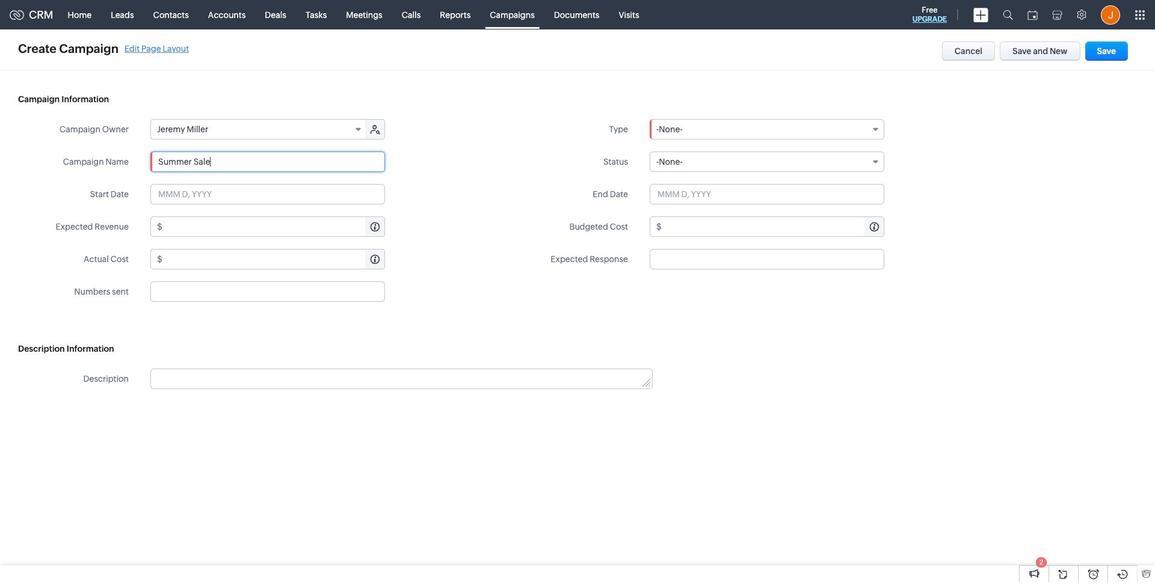 Task type: locate. For each thing, give the bounding box(es) containing it.
search element
[[996, 0, 1021, 29]]

None field
[[650, 119, 885, 140], [151, 120, 367, 139], [650, 152, 885, 172], [650, 119, 885, 140], [151, 120, 367, 139], [650, 152, 885, 172]]

profile image
[[1101, 5, 1121, 24]]

create menu image
[[974, 8, 989, 22]]

None text field
[[150, 152, 385, 172], [164, 217, 385, 237], [664, 217, 884, 237], [650, 249, 885, 270], [150, 152, 385, 172], [164, 217, 385, 237], [664, 217, 884, 237], [650, 249, 885, 270]]

search image
[[1003, 10, 1014, 20]]

None text field
[[164, 250, 385, 269], [150, 282, 385, 302], [151, 370, 653, 389], [164, 250, 385, 269], [150, 282, 385, 302], [151, 370, 653, 389]]

MMM D, YYYY text field
[[650, 184, 885, 205]]

calendar image
[[1028, 10, 1038, 20]]

logo image
[[10, 10, 24, 20]]



Task type: describe. For each thing, give the bounding box(es) containing it.
create menu element
[[967, 0, 996, 29]]

MMM D, YYYY text field
[[150, 184, 385, 205]]

profile element
[[1094, 0, 1128, 29]]



Task type: vqa. For each thing, say whether or not it's contained in the screenshot.
Previous Record IMAGE
no



